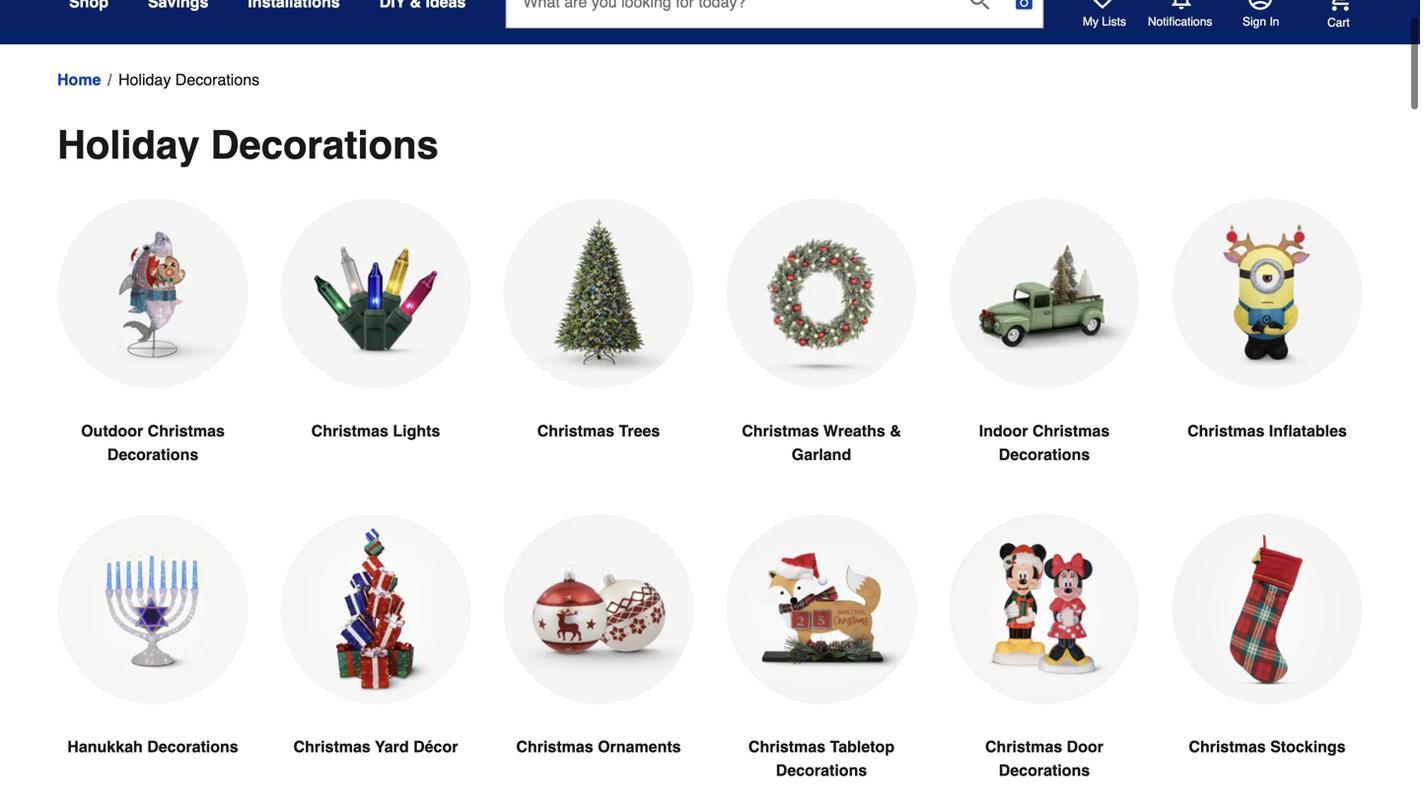 Task type: describe. For each thing, give the bounding box(es) containing it.
outdoor christmas decorations link
[[57, 198, 249, 514]]

hanukkah
[[67, 738, 143, 756]]

mickey and minnie mouse christmas door stop decorations. image
[[949, 514, 1140, 705]]

lowe's home improvement notification center image
[[1170, 0, 1193, 10]]

sign in
[[1243, 15, 1279, 29]]

&
[[890, 422, 901, 440]]

christmas wreaths & garland link
[[726, 198, 917, 514]]

an l e d christmas shark outdoor decoration eating a gingerbread man. image
[[57, 198, 249, 389]]

inflatables
[[1269, 422, 1347, 440]]

sign in button
[[1243, 0, 1279, 30]]

christmas ornaments link
[[503, 514, 694, 802]]

indoor
[[979, 422, 1028, 440]]

hanukkah decorations link
[[57, 514, 249, 802]]

my lists
[[1083, 15, 1126, 29]]

christmas inflatables
[[1187, 422, 1347, 440]]

green, red, blue, yellow and white l e d christmas lights. image
[[280, 198, 471, 389]]

1 vertical spatial holiday
[[57, 122, 200, 168]]

christmas lights link
[[280, 198, 471, 491]]

a red tartan plaid christmas stocking. image
[[1172, 514, 1363, 705]]

trees
[[619, 422, 660, 440]]

christmas stockings
[[1189, 738, 1346, 756]]

a white l e d menorah with blue candles. image
[[57, 514, 249, 705]]

indoor christmas decorations link
[[949, 198, 1140, 514]]

cart button
[[1300, 0, 1351, 30]]

decorations inside the christmas tabletop decorations
[[776, 762, 867, 780]]

ornaments
[[598, 738, 681, 756]]

christmas door decorations link
[[949, 514, 1140, 802]]

a fox christmas countdown tabletop decoration. image
[[726, 514, 917, 705]]

hanukkah decorations
[[67, 738, 238, 756]]

in
[[1269, 15, 1279, 29]]

christmas wreaths & garland
[[742, 422, 901, 464]]

christmas ornaments
[[516, 738, 681, 756]]

wreaths
[[823, 422, 885, 440]]

lowe's home improvement account image
[[1248, 0, 1272, 10]]

christmas for christmas inflatables
[[1187, 422, 1265, 440]]

decorations inside outdoor christmas decorations
[[107, 446, 198, 464]]

christmas yard décor
[[293, 738, 458, 756]]

stockings
[[1270, 738, 1346, 756]]

garland
[[792, 446, 851, 464]]

an artificial christmas wreath with red and white ball ornaments. image
[[726, 198, 917, 389]]

0 vertical spatial holiday
[[118, 71, 171, 89]]

holiday decorations link
[[118, 68, 259, 92]]



Task type: locate. For each thing, give the bounding box(es) containing it.
christmas inside the christmas tabletop decorations
[[748, 738, 826, 756]]

christmas left yard
[[293, 738, 371, 756]]

a full-size pre-lit artificial christmas tree. image
[[503, 198, 694, 389]]

christmas left "door"
[[985, 738, 1062, 756]]

christmas left inflatables
[[1187, 422, 1265, 440]]

home
[[57, 71, 101, 89]]

christmas lights
[[311, 422, 440, 440]]

christmas right outdoor
[[148, 422, 225, 440]]

camera image
[[1014, 0, 1034, 12]]

christmas
[[148, 422, 225, 440], [311, 422, 388, 440], [537, 422, 614, 440], [742, 422, 819, 440], [1032, 422, 1110, 440], [1187, 422, 1265, 440], [293, 738, 371, 756], [516, 738, 593, 756], [748, 738, 826, 756], [985, 738, 1062, 756], [1189, 738, 1266, 756]]

yard
[[375, 738, 409, 756]]

lights
[[393, 422, 440, 440]]

home link
[[57, 68, 101, 92]]

christmas for christmas wreaths & garland
[[742, 422, 819, 440]]

christmas for christmas ornaments
[[516, 738, 593, 756]]

christmas trees
[[537, 422, 660, 440]]

christmas inside christmas yard décor link
[[293, 738, 371, 756]]

christmas left stockings
[[1189, 738, 1266, 756]]

christmas inside the "christmas lights" 'link'
[[311, 422, 388, 440]]

christmas for christmas yard décor
[[293, 738, 371, 756]]

sign
[[1243, 15, 1266, 29]]

a stack of red, blue and green l e d lighted christmas packages yard decor. image
[[280, 514, 471, 705]]

christmas for christmas stockings
[[1189, 738, 1266, 756]]

christmas tabletop decorations
[[748, 738, 894, 780]]

christmas up garland
[[742, 422, 819, 440]]

christmas inside the "christmas trees" link
[[537, 422, 614, 440]]

christmas left trees
[[537, 422, 614, 440]]

outdoor christmas decorations
[[81, 422, 225, 464]]

notifications
[[1148, 15, 1212, 29]]

decorations
[[175, 71, 259, 89], [211, 122, 439, 168], [107, 446, 198, 464], [999, 446, 1090, 464], [147, 738, 238, 756], [776, 762, 867, 780], [999, 762, 1090, 780]]

christmas for christmas lights
[[311, 422, 388, 440]]

my
[[1083, 15, 1099, 29]]

0 vertical spatial holiday decorations
[[118, 71, 259, 89]]

christmas yard décor link
[[280, 514, 471, 802]]

lowe's home improvement cart image
[[1327, 0, 1351, 11]]

indoor christmas decorations
[[979, 422, 1110, 464]]

décor
[[413, 738, 458, 756]]

lists
[[1102, 15, 1126, 29]]

holiday right home
[[118, 71, 171, 89]]

search image
[[970, 0, 990, 10]]

christmas inside the christmas wreaths & garland
[[742, 422, 819, 440]]

a pair of red and white round christmas ornaments. image
[[503, 514, 694, 705]]

1 vertical spatial holiday decorations
[[57, 122, 439, 168]]

christmas for christmas door decorations
[[985, 738, 1062, 756]]

christmas inside christmas stockings link
[[1189, 738, 1266, 756]]

cart
[[1327, 16, 1350, 29]]

christmas tabletop decorations link
[[726, 514, 917, 802]]

lowe's home improvement lists image
[[1091, 0, 1114, 10]]

christmas left ornaments
[[516, 738, 593, 756]]

Search Query text field
[[506, 0, 954, 28]]

holiday
[[118, 71, 171, 89], [57, 122, 200, 168]]

christmas inside christmas inflatables "link"
[[1187, 422, 1265, 440]]

christmas for christmas trees
[[537, 422, 614, 440]]

outdoor
[[81, 422, 143, 440]]

christmas inside outdoor christmas decorations
[[148, 422, 225, 440]]

christmas for christmas tabletop decorations
[[748, 738, 826, 756]]

decorations inside christmas door decorations
[[999, 762, 1090, 780]]

christmas inflatables link
[[1172, 198, 1363, 491]]

christmas trees link
[[503, 198, 694, 491]]

holiday decorations
[[118, 71, 259, 89], [57, 122, 439, 168]]

christmas door decorations
[[985, 738, 1103, 780]]

christmas inside christmas door decorations
[[985, 738, 1062, 756]]

tabletop
[[830, 738, 894, 756]]

None search field
[[505, 0, 1044, 47]]

holiday down home link
[[57, 122, 200, 168]]

decorations inside indoor christmas decorations
[[999, 446, 1090, 464]]

a minion stuart christmas inflatable. image
[[1172, 198, 1363, 389]]

my lists link
[[1083, 0, 1126, 30]]

door
[[1067, 738, 1103, 756]]

christmas left tabletop
[[748, 738, 826, 756]]

christmas left lights
[[311, 422, 388, 440]]

christmas inside christmas ornaments link
[[516, 738, 593, 756]]

christmas inside indoor christmas decorations
[[1032, 422, 1110, 440]]

a green pickup truck with christmas trees indoor christmas decoration. image
[[949, 198, 1140, 389]]

christmas right indoor
[[1032, 422, 1110, 440]]

christmas stockings link
[[1172, 514, 1363, 802]]



Task type: vqa. For each thing, say whether or not it's contained in the screenshot.
(703) 376-6300 link
no



